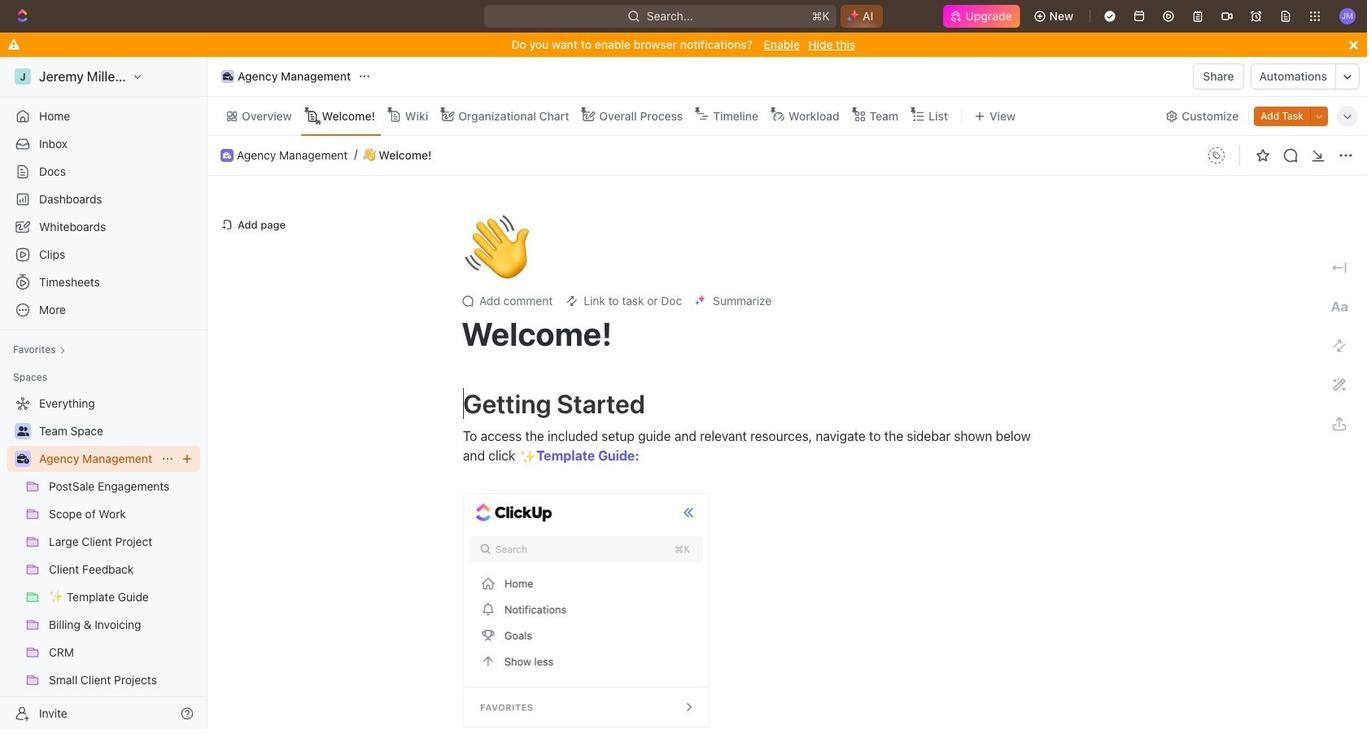 Task type: vqa. For each thing, say whether or not it's contained in the screenshot.
business time image within tree
yes



Task type: describe. For each thing, give the bounding box(es) containing it.
jeremy miller's workspace, , element
[[15, 68, 31, 85]]



Task type: locate. For each thing, give the bounding box(es) containing it.
user group image
[[17, 427, 29, 436]]

tree
[[7, 391, 200, 729]]

business time image
[[223, 72, 233, 81], [223, 152, 231, 159], [17, 454, 29, 464]]

dropdown menu image
[[1204, 142, 1230, 168]]

sidebar navigation
[[0, 57, 211, 729]]

business time image inside sidebar navigation
[[17, 454, 29, 464]]

1 vertical spatial business time image
[[223, 152, 231, 159]]

0 vertical spatial business time image
[[223, 72, 233, 81]]

tree inside sidebar navigation
[[7, 391, 200, 729]]

2 vertical spatial business time image
[[17, 454, 29, 464]]



